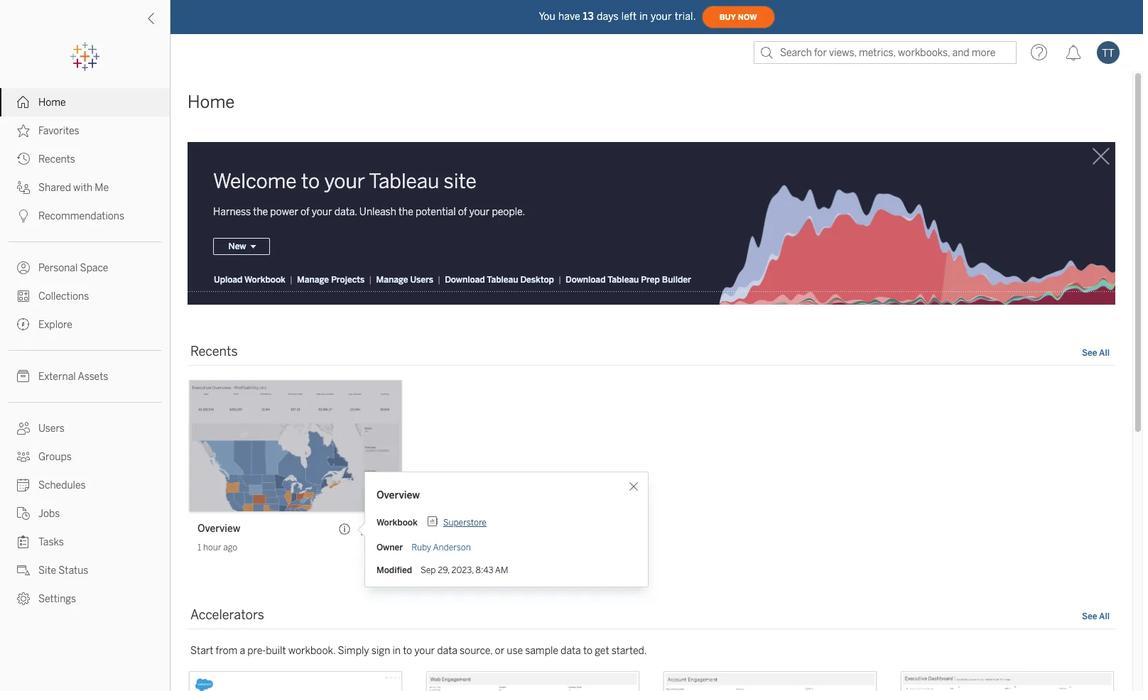 Task type: vqa. For each thing, say whether or not it's contained in the screenshot.
Refreshes
no



Task type: describe. For each thing, give the bounding box(es) containing it.
new button
[[213, 238, 270, 255]]

groups
[[38, 451, 72, 463]]

2 of from the left
[[458, 206, 467, 218]]

all for recents
[[1100, 349, 1110, 358]]

status
[[58, 565, 88, 577]]

2 | from the left
[[369, 275, 372, 285]]

manage projects link
[[296, 275, 366, 286]]

or
[[495, 646, 505, 658]]

space
[[80, 262, 108, 274]]

upload workbook | manage projects | manage users | download tableau desktop | download tableau prep builder
[[214, 275, 692, 285]]

8:43
[[476, 566, 494, 576]]

by text only_f5he34f image for recommendations
[[17, 210, 30, 222]]

see all link for accelerators
[[1082, 611, 1110, 626]]

overview inside the view details dialog
[[377, 490, 420, 502]]

owner
[[377, 543, 403, 553]]

personal space
[[38, 262, 108, 274]]

unleash
[[360, 206, 396, 218]]

desktop
[[521, 275, 554, 285]]

recents link
[[0, 145, 170, 173]]

by text only_f5he34f image for shared with me
[[17, 181, 30, 194]]

favorites
[[38, 125, 79, 137]]

pre-
[[247, 646, 266, 658]]

by text only_f5he34f image for explore
[[17, 318, 30, 331]]

1 horizontal spatial to
[[403, 646, 412, 658]]

sign
[[372, 646, 390, 658]]

by text only_f5he34f image for settings
[[17, 593, 30, 606]]

0 horizontal spatial workbook
[[245, 275, 286, 285]]

source,
[[460, 646, 493, 658]]

recommendations
[[38, 210, 124, 222]]

by text only_f5he34f image for groups
[[17, 451, 30, 463]]

favorites link
[[0, 117, 170, 145]]

shared
[[38, 182, 71, 194]]

1
[[198, 543, 201, 553]]

2 the from the left
[[399, 206, 414, 218]]

0 horizontal spatial in
[[393, 646, 401, 658]]

trial.
[[675, 10, 696, 22]]

left
[[622, 10, 637, 22]]

see for recents
[[1082, 349, 1098, 358]]

workbook inside the view details dialog
[[377, 518, 418, 528]]

explore link
[[0, 311, 170, 339]]

recents inside "main navigation. press the up and down arrow keys to access links." element
[[38, 154, 75, 166]]

shared with me link
[[0, 173, 170, 202]]

hour
[[203, 543, 221, 553]]

site
[[38, 565, 56, 577]]

projects
[[331, 275, 365, 285]]

ruby anderson
[[412, 543, 471, 553]]

site status link
[[0, 557, 170, 585]]

by text only_f5he34f image for recents
[[17, 153, 30, 166]]

tasks link
[[0, 528, 170, 557]]

4 | from the left
[[559, 275, 562, 285]]

have
[[559, 10, 581, 22]]

new
[[229, 242, 246, 252]]

see all for recents
[[1082, 349, 1110, 358]]

days
[[597, 10, 619, 22]]

see for accelerators
[[1082, 612, 1098, 622]]

settings link
[[0, 585, 170, 613]]

schedules
[[38, 480, 86, 492]]

1 | from the left
[[290, 275, 293, 285]]

2 horizontal spatial to
[[583, 646, 593, 658]]

with
[[73, 182, 93, 194]]

settings
[[38, 593, 76, 606]]

0 horizontal spatial to
[[301, 170, 320, 193]]

1 horizontal spatial home
[[188, 92, 235, 112]]

harness the power of your data. unleash the potential of your people.
[[213, 206, 525, 218]]

assets
[[78, 371, 108, 383]]

groups link
[[0, 443, 170, 471]]

superstore link
[[443, 518, 487, 528]]

1 of from the left
[[301, 206, 310, 218]]

am
[[495, 566, 508, 576]]

ago
[[223, 543, 238, 553]]

jobs link
[[0, 500, 170, 528]]

by text only_f5he34f image for site status
[[17, 564, 30, 577]]

all for accelerators
[[1100, 612, 1110, 622]]

your left data.
[[312, 206, 332, 218]]

you
[[539, 10, 556, 22]]

welcome to your tableau site
[[213, 170, 477, 193]]

started.
[[612, 646, 647, 658]]

2 horizontal spatial tableau
[[608, 275, 639, 285]]

download tableau prep builder link
[[565, 275, 692, 286]]

upload
[[214, 275, 243, 285]]

home inside "main navigation. press the up and down arrow keys to access links." element
[[38, 97, 66, 109]]

download tableau desktop link
[[444, 275, 555, 286]]

sep
[[421, 566, 436, 576]]

personal space link
[[0, 254, 170, 282]]

by text only_f5he34f image for schedules
[[17, 479, 30, 492]]

prep
[[641, 275, 660, 285]]

your right sign
[[415, 646, 435, 658]]

2 data from the left
[[561, 646, 581, 658]]

home link
[[0, 88, 170, 117]]

1 horizontal spatial tableau
[[487, 275, 518, 285]]

accelerators
[[190, 608, 264, 624]]



Task type: locate. For each thing, give the bounding box(es) containing it.
1 horizontal spatial of
[[458, 206, 467, 218]]

by text only_f5he34f image left the explore at the top left of page
[[17, 318, 30, 331]]

harness
[[213, 206, 251, 218]]

7 by text only_f5he34f image from the top
[[17, 564, 30, 577]]

0 vertical spatial recents
[[38, 154, 75, 166]]

2 download from the left
[[566, 275, 606, 285]]

by text only_f5he34f image inside home link
[[17, 96, 30, 109]]

explore
[[38, 319, 72, 331]]

7 by text only_f5he34f image from the top
[[17, 507, 30, 520]]

download right the manage users link
[[445, 275, 485, 285]]

see all link for recents
[[1082, 347, 1110, 362]]

1 vertical spatial see
[[1082, 612, 1098, 622]]

tableau
[[369, 170, 439, 193], [487, 275, 518, 285], [608, 275, 639, 285]]

external assets link
[[0, 362, 170, 391]]

1 vertical spatial recents
[[190, 344, 238, 360]]

site
[[444, 170, 477, 193]]

1 horizontal spatial overview
[[377, 490, 420, 502]]

1 all from the top
[[1100, 349, 1110, 358]]

to right the welcome
[[301, 170, 320, 193]]

by text only_f5he34f image inside favorites link
[[17, 124, 30, 137]]

0 vertical spatial workbook
[[245, 275, 286, 285]]

shared with me
[[38, 182, 109, 194]]

of right potential
[[458, 206, 467, 218]]

by text only_f5he34f image inside site status link
[[17, 564, 30, 577]]

by text only_f5he34f image inside shared with me link
[[17, 181, 30, 194]]

by text only_f5he34f image inside external assets link
[[17, 370, 30, 383]]

power
[[270, 206, 298, 218]]

get
[[595, 646, 610, 658]]

by text only_f5he34f image inside jobs link
[[17, 507, 30, 520]]

3 by text only_f5he34f image from the top
[[17, 290, 30, 303]]

1 vertical spatial see all
[[1082, 612, 1110, 622]]

1 download from the left
[[445, 275, 485, 285]]

by text only_f5he34f image for personal space
[[17, 262, 30, 274]]

users link
[[0, 414, 170, 443]]

13
[[583, 10, 594, 22]]

1 by text only_f5he34f image from the top
[[17, 153, 30, 166]]

by text only_f5he34f image left favorites
[[17, 124, 30, 137]]

1 hour ago
[[198, 543, 238, 553]]

2 see all from the top
[[1082, 612, 1110, 622]]

0 vertical spatial see all link
[[1082, 347, 1110, 362]]

people.
[[492, 206, 525, 218]]

you have 13 days left in your trial.
[[539, 10, 696, 22]]

main navigation. press the up and down arrow keys to access links. element
[[0, 88, 170, 613]]

tableau left "prep"
[[608, 275, 639, 285]]

1 data from the left
[[437, 646, 458, 658]]

in right the left
[[640, 10, 648, 22]]

use
[[507, 646, 523, 658]]

builder
[[662, 275, 692, 285]]

5 by text only_f5he34f image from the top
[[17, 422, 30, 435]]

29,
[[438, 566, 450, 576]]

recents
[[38, 154, 75, 166], [190, 344, 238, 360]]

now
[[738, 12, 757, 22]]

1 horizontal spatial users
[[410, 275, 434, 285]]

| left manage projects link
[[290, 275, 293, 285]]

personal
[[38, 262, 78, 274]]

manage users link
[[376, 275, 434, 286]]

2 manage from the left
[[376, 275, 408, 285]]

manage left projects
[[297, 275, 329, 285]]

jobs
[[38, 508, 60, 520]]

1 see from the top
[[1082, 349, 1098, 358]]

see all for accelerators
[[1082, 612, 1110, 622]]

by text only_f5he34f image inside recents link
[[17, 153, 30, 166]]

collections link
[[0, 282, 170, 311]]

manage
[[297, 275, 329, 285], [376, 275, 408, 285]]

1 horizontal spatial the
[[399, 206, 414, 218]]

0 horizontal spatial the
[[253, 206, 268, 218]]

users up "groups"
[[38, 423, 65, 435]]

by text only_f5he34f image
[[17, 96, 30, 109], [17, 124, 30, 137], [17, 181, 30, 194], [17, 262, 30, 274], [17, 318, 30, 331], [17, 451, 30, 463], [17, 564, 30, 577]]

1 horizontal spatial workbook
[[377, 518, 418, 528]]

workbook right the upload
[[245, 275, 286, 285]]

anderson
[[433, 543, 471, 553]]

built
[[266, 646, 286, 658]]

see all link
[[1082, 347, 1110, 362], [1082, 611, 1110, 626]]

your up data.
[[324, 170, 365, 193]]

0 vertical spatial users
[[410, 275, 434, 285]]

buy now button
[[702, 6, 775, 28]]

users down potential
[[410, 275, 434, 285]]

1 the from the left
[[253, 206, 268, 218]]

0 horizontal spatial home
[[38, 97, 66, 109]]

potential
[[416, 206, 456, 218]]

by text only_f5he34f image left personal
[[17, 262, 30, 274]]

overview up the owner
[[377, 490, 420, 502]]

to left get
[[583, 646, 593, 658]]

by text only_f5he34f image for collections
[[17, 290, 30, 303]]

0 horizontal spatial download
[[445, 275, 485, 285]]

by text only_f5he34f image for external assets
[[17, 370, 30, 383]]

manage right projects
[[376, 275, 408, 285]]

1 horizontal spatial manage
[[376, 275, 408, 285]]

your left trial. on the right of the page
[[651, 10, 672, 22]]

0 vertical spatial all
[[1100, 349, 1110, 358]]

3 by text only_f5he34f image from the top
[[17, 181, 30, 194]]

schedules link
[[0, 471, 170, 500]]

2 by text only_f5he34f image from the top
[[17, 124, 30, 137]]

1 vertical spatial users
[[38, 423, 65, 435]]

1 horizontal spatial in
[[640, 10, 648, 22]]

see all
[[1082, 349, 1110, 358], [1082, 612, 1110, 622]]

by text only_f5he34f image
[[17, 153, 30, 166], [17, 210, 30, 222], [17, 290, 30, 303], [17, 370, 30, 383], [17, 422, 30, 435], [17, 479, 30, 492], [17, 507, 30, 520], [17, 536, 30, 549], [17, 593, 30, 606]]

data left source, at the left bottom
[[437, 646, 458, 658]]

0 horizontal spatial recents
[[38, 154, 75, 166]]

2 all from the top
[[1100, 612, 1110, 622]]

1 vertical spatial overview
[[198, 523, 240, 535]]

8 by text only_f5he34f image from the top
[[17, 536, 30, 549]]

navigation panel element
[[0, 43, 170, 613]]

data
[[437, 646, 458, 658], [561, 646, 581, 658]]

by text only_f5he34f image inside recommendations link
[[17, 210, 30, 222]]

buy
[[720, 12, 736, 22]]

data right sample
[[561, 646, 581, 658]]

in right sign
[[393, 646, 401, 658]]

start
[[190, 646, 214, 658]]

1 see all link from the top
[[1082, 347, 1110, 362]]

by text only_f5he34f image for users
[[17, 422, 30, 435]]

4 by text only_f5he34f image from the top
[[17, 370, 30, 383]]

workbook up the owner
[[377, 518, 418, 528]]

1 vertical spatial workbook
[[377, 518, 418, 528]]

by text only_f5he34f image inside groups link
[[17, 451, 30, 463]]

0 vertical spatial in
[[640, 10, 648, 22]]

6 by text only_f5he34f image from the top
[[17, 479, 30, 492]]

2 by text only_f5he34f image from the top
[[17, 210, 30, 222]]

tasks
[[38, 537, 64, 549]]

3 | from the left
[[438, 275, 441, 285]]

your
[[651, 10, 672, 22], [324, 170, 365, 193], [312, 206, 332, 218], [469, 206, 490, 218], [415, 646, 435, 658]]

0 horizontal spatial tableau
[[369, 170, 439, 193]]

users
[[410, 275, 434, 285], [38, 423, 65, 435]]

0 horizontal spatial manage
[[297, 275, 329, 285]]

| right projects
[[369, 275, 372, 285]]

by text only_f5he34f image inside personal space link
[[17, 262, 30, 274]]

by text only_f5he34f image inside settings link
[[17, 593, 30, 606]]

from
[[216, 646, 238, 658]]

recommendations link
[[0, 202, 170, 230]]

2 see from the top
[[1082, 612, 1098, 622]]

overview up 1 hour ago
[[198, 523, 240, 535]]

external
[[38, 371, 76, 383]]

0 vertical spatial see all
[[1082, 349, 1110, 358]]

by text only_f5he34f image for jobs
[[17, 507, 30, 520]]

simply
[[338, 646, 369, 658]]

| right the manage users link
[[438, 275, 441, 285]]

|
[[290, 275, 293, 285], [369, 275, 372, 285], [438, 275, 441, 285], [559, 275, 562, 285]]

1 vertical spatial see all link
[[1082, 611, 1110, 626]]

by text only_f5he34f image for favorites
[[17, 124, 30, 137]]

modified
[[377, 566, 412, 576]]

to
[[301, 170, 320, 193], [403, 646, 412, 658], [583, 646, 593, 658]]

tableau left desktop
[[487, 275, 518, 285]]

by text only_f5he34f image left shared
[[17, 181, 30, 194]]

0 horizontal spatial of
[[301, 206, 310, 218]]

upload workbook button
[[213, 275, 286, 286]]

2 see all link from the top
[[1082, 611, 1110, 626]]

by text only_f5he34f image for home
[[17, 96, 30, 109]]

sample
[[525, 646, 559, 658]]

1 vertical spatial all
[[1100, 612, 1110, 622]]

0 horizontal spatial users
[[38, 423, 65, 435]]

tableau up the unleash
[[369, 170, 439, 193]]

your left people.
[[469, 206, 490, 218]]

by text only_f5he34f image inside "collections" link
[[17, 290, 30, 303]]

0 horizontal spatial data
[[437, 646, 458, 658]]

0 vertical spatial see
[[1082, 349, 1098, 358]]

1 manage from the left
[[297, 275, 329, 285]]

the left power at the top left of page
[[253, 206, 268, 218]]

0 vertical spatial overview
[[377, 490, 420, 502]]

see
[[1082, 349, 1098, 358], [1082, 612, 1098, 622]]

data.
[[335, 206, 357, 218]]

by text only_f5he34f image inside users 'link'
[[17, 422, 30, 435]]

site status
[[38, 565, 88, 577]]

collections
[[38, 291, 89, 303]]

superstore
[[443, 518, 487, 528]]

by text only_f5he34f image inside explore link
[[17, 318, 30, 331]]

1 horizontal spatial download
[[566, 275, 606, 285]]

view details dialog
[[365, 472, 649, 588]]

ruby
[[412, 543, 432, 553]]

Search for views, metrics, workbooks, and more text field
[[754, 41, 1017, 64]]

sep 29, 2023, 8:43 am
[[421, 566, 508, 576]]

welcome
[[213, 170, 297, 193]]

to right sign
[[403, 646, 412, 658]]

6 by text only_f5he34f image from the top
[[17, 451, 30, 463]]

by text only_f5he34f image inside schedules link
[[17, 479, 30, 492]]

by text only_f5he34f image left "groups"
[[17, 451, 30, 463]]

home
[[188, 92, 235, 112], [38, 97, 66, 109]]

by text only_f5he34f image for tasks
[[17, 536, 30, 549]]

0 horizontal spatial overview
[[198, 523, 240, 535]]

start from a pre-built workbook. simply sign in to your data source, or use sample data to get started.
[[190, 646, 647, 658]]

1 see all from the top
[[1082, 349, 1110, 358]]

users inside 'link'
[[38, 423, 65, 435]]

me
[[95, 182, 109, 194]]

buy now
[[720, 12, 757, 22]]

1 by text only_f5he34f image from the top
[[17, 96, 30, 109]]

external assets
[[38, 371, 108, 383]]

1 horizontal spatial data
[[561, 646, 581, 658]]

workbook.
[[288, 646, 336, 658]]

9 by text only_f5he34f image from the top
[[17, 593, 30, 606]]

overview
[[377, 490, 420, 502], [198, 523, 240, 535]]

a
[[240, 646, 245, 658]]

5 by text only_f5he34f image from the top
[[17, 318, 30, 331]]

download right desktop
[[566, 275, 606, 285]]

by text only_f5he34f image left site
[[17, 564, 30, 577]]

| right desktop
[[559, 275, 562, 285]]

1 vertical spatial in
[[393, 646, 401, 658]]

2023,
[[452, 566, 474, 576]]

the
[[253, 206, 268, 218], [399, 206, 414, 218]]

1 horizontal spatial recents
[[190, 344, 238, 360]]

the right the unleash
[[399, 206, 414, 218]]

4 by text only_f5he34f image from the top
[[17, 262, 30, 274]]

by text only_f5he34f image inside tasks link
[[17, 536, 30, 549]]

by text only_f5he34f image up favorites link at the top left of the page
[[17, 96, 30, 109]]

of right power at the top left of page
[[301, 206, 310, 218]]

workbook
[[245, 275, 286, 285], [377, 518, 418, 528]]



